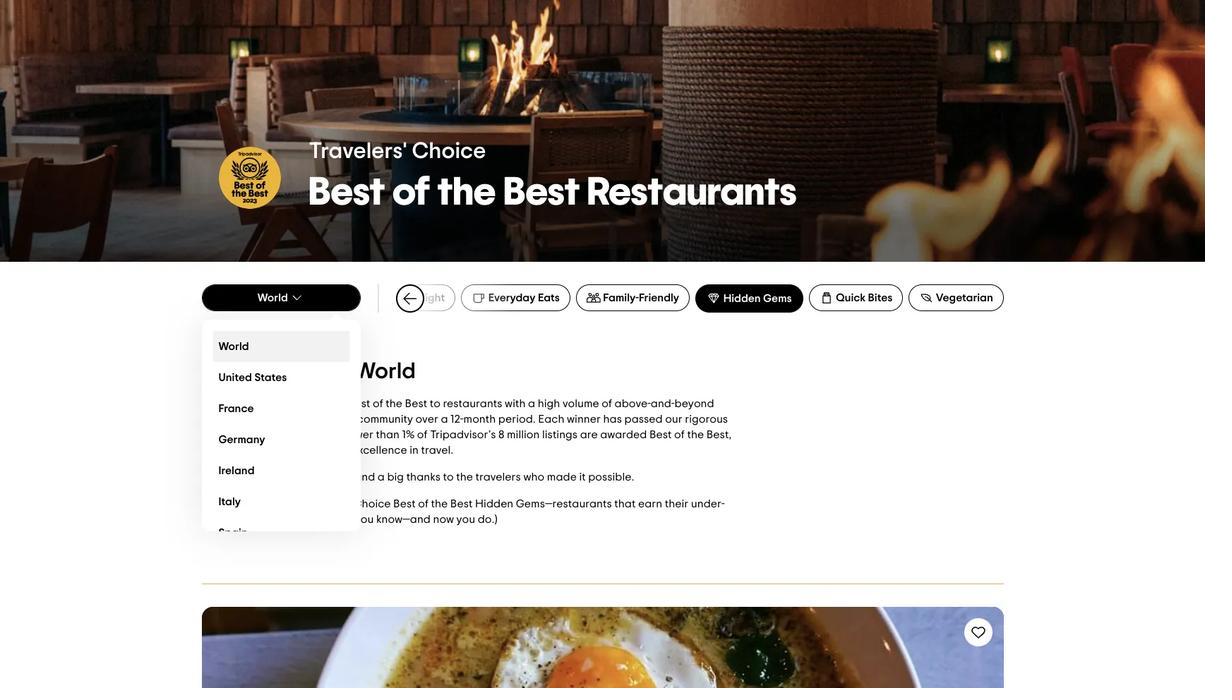 Task type: vqa. For each thing, say whether or not it's contained in the screenshot.
Breakfast in the group
no



Task type: describe. For each thing, give the bounding box(es) containing it.
-
[[343, 360, 350, 383]]

beyond
[[675, 398, 714, 410]]

quick
[[836, 292, 866, 304]]

save to a trip image
[[970, 624, 987, 641]]

list box containing world
[[202, 320, 360, 549]]

1 horizontal spatial a
[[441, 414, 448, 425]]

family-friendly
[[603, 292, 679, 304]]

made
[[547, 472, 577, 483]]

france
[[219, 403, 254, 414]]

restaurants
[[443, 398, 502, 410]]

possible.
[[588, 472, 634, 483]]

winners
[[313, 472, 352, 483]]

12-
[[450, 414, 464, 425]]

travelers' choice
[[309, 140, 486, 163]]

(if
[[291, 514, 300, 525]]

date night
[[390, 292, 445, 304]]

winner
[[567, 414, 601, 425]]

2 you from the left
[[355, 514, 374, 525]]

and-
[[651, 398, 675, 410]]

0 horizontal spatial to
[[253, 472, 263, 483]]

month
[[464, 414, 496, 425]]

are inside the we award travelers' choice best of the best to restaurants with a high volume of above-and-beyond reviews and opinions from our community over a 12-month period. each winner has passed our rigorous trust and safety standards. fewer than 1% of tripadvisor's 8 million listings are awarded best of the best, signifying the highest level of excellence in travel.
[[580, 429, 598, 441]]

hidden gems
[[723, 293, 792, 304]]

united states
[[219, 372, 287, 383]]

italy
[[219, 496, 241, 507]]

trust
[[202, 429, 225, 441]]

date
[[390, 292, 415, 304]]

high
[[538, 398, 560, 410]]

their
[[665, 498, 689, 510]]

2023
[[274, 498, 299, 510]]

vegetarian
[[936, 292, 993, 304]]

travel.
[[421, 445, 454, 456]]

tripadvisor's
[[430, 429, 496, 441]]

travelers' inside below are the 2023 travelers' choice best of the best hidden gems—restaurants that earn their under- the-radar status. (if you know, you know—and now you do.)
[[301, 498, 351, 510]]

travelers'
[[309, 140, 407, 163]]

family-friendly button
[[576, 285, 690, 311]]

know—and
[[376, 514, 431, 525]]

germany
[[219, 434, 265, 445]]

earn
[[638, 498, 662, 510]]

of down travelers' choice
[[393, 173, 430, 212]]

all
[[266, 472, 278, 483]]

gems for hidden gems
[[763, 293, 792, 304]]

quick bites
[[836, 292, 893, 304]]

to inside the we award travelers' choice best of the best to restaurants with a high volume of above-and-beyond reviews and opinions from our community over a 12-month period. each winner has passed our rigorous trust and safety standards. fewer than 1% of tripadvisor's 8 million listings are awarded best of the best, signifying the highest level of excellence in travel.
[[430, 398, 441, 410]]

everyday
[[488, 292, 536, 304]]

has
[[603, 414, 622, 425]]

hidden gems - world
[[202, 360, 416, 383]]

community
[[357, 414, 413, 425]]

below
[[202, 498, 232, 510]]

travelers' inside the we award travelers' choice best of the best to restaurants with a high volume of above-and-beyond reviews and opinions from our community over a 12-month period. each winner has passed our rigorous trust and safety standards. fewer than 1% of tripadvisor's 8 million listings are awarded best of the best, signifying the highest level of excellence in travel.
[[256, 398, 306, 410]]

of up has
[[602, 398, 612, 410]]

million
[[507, 429, 540, 441]]

are inside below are the 2023 travelers' choice best of the best hidden gems—restaurants that earn their under- the-radar status. (if you know, you know—and now you do.)
[[235, 498, 252, 510]]

world inside the world dropdown button
[[258, 292, 288, 304]]

world button
[[202, 285, 360, 311]]

than
[[376, 429, 400, 441]]

who
[[523, 472, 545, 483]]

choice inside the we award travelers' choice best of the best to restaurants with a high volume of above-and-beyond reviews and opinions from our community over a 12-month period. each winner has passed our rigorous trust and safety standards. fewer than 1% of tripadvisor's 8 million listings are awarded best of the best, signifying the highest level of excellence in travel.
[[308, 398, 345, 410]]

restaurants
[[587, 173, 797, 212]]

travelers' choice image
[[219, 147, 281, 209]]

opinions
[[265, 414, 309, 425]]

rigorous
[[685, 414, 728, 425]]

listings
[[542, 429, 578, 441]]

from
[[311, 414, 335, 425]]

highest
[[272, 445, 310, 456]]

restauracja future & wine image
[[202, 607, 1004, 688]]

1 vertical spatial and
[[227, 429, 248, 441]]

excellence
[[352, 445, 407, 456]]

each
[[538, 414, 565, 425]]

standards.
[[285, 429, 340, 441]]

hidden for hidden gems - world
[[202, 360, 276, 383]]

family-
[[603, 292, 639, 304]]

night
[[417, 292, 445, 304]]

8
[[498, 429, 504, 441]]

hidden for hidden gems
[[723, 293, 761, 304]]

2 horizontal spatial choice
[[412, 140, 486, 163]]

vegetarian button
[[909, 285, 1004, 311]]

period.
[[498, 414, 536, 425]]



Task type: locate. For each thing, give the bounding box(es) containing it.
radar
[[222, 514, 251, 525]]

travelers' up know,
[[301, 498, 351, 510]]

gems for hidden gems - world
[[281, 360, 339, 383]]

you right (if
[[302, 514, 321, 525]]

everyday eats button
[[461, 285, 570, 311]]

of inside below are the 2023 travelers' choice best of the best hidden gems—restaurants that earn their under- the-radar status. (if you know, you know—and now you do.)
[[418, 498, 429, 510]]

our
[[337, 414, 355, 425], [665, 414, 683, 425]]

we
[[202, 398, 218, 410]]

reviews
[[202, 414, 240, 425]]

choice inside below are the 2023 travelers' choice best of the best hidden gems—restaurants that earn their under- the-radar status. (if you know, you know—and now you do.)
[[354, 498, 391, 510]]

of right level
[[339, 445, 349, 456]]

best,
[[707, 429, 732, 441]]

now
[[433, 514, 454, 525]]

0 vertical spatial world
[[258, 292, 288, 304]]

1 horizontal spatial our
[[665, 414, 683, 425]]

1 vertical spatial travelers'
[[301, 498, 351, 510]]

states
[[254, 372, 287, 383]]

eats
[[538, 292, 560, 304]]

our up the fewer
[[337, 414, 355, 425]]

know,
[[324, 514, 352, 525]]

over
[[416, 414, 438, 425]]

with
[[505, 398, 526, 410]]

0 vertical spatial travelers'
[[256, 398, 306, 410]]

2 vertical spatial world
[[355, 360, 416, 383]]

gems—restaurants
[[516, 498, 612, 510]]

of up know—and
[[418, 498, 429, 510]]

of down beyond
[[674, 429, 685, 441]]

travelers'
[[256, 398, 306, 410], [301, 498, 351, 510]]

passed
[[625, 414, 663, 425]]

date night button
[[363, 285, 456, 311]]

choice
[[412, 140, 486, 163], [308, 398, 345, 410], [354, 498, 391, 510]]

and down excellence at the bottom of the page
[[355, 472, 375, 483]]

world
[[258, 292, 288, 304], [219, 341, 249, 352], [355, 360, 416, 383]]

of right all at the bottom of the page
[[281, 472, 291, 483]]

bites
[[868, 292, 893, 304]]

that
[[614, 498, 636, 510]]

1 horizontal spatial are
[[580, 429, 598, 441]]

you right know,
[[355, 514, 374, 525]]

list box
[[202, 320, 360, 549]]

of up community
[[373, 398, 383, 410]]

congrats to all of the winners and a big thanks to the travelers who made it possible.
[[202, 472, 634, 483]]

0 horizontal spatial hidden
[[202, 360, 276, 383]]

best of the best restaurants 2023 image
[[0, 0, 1205, 262]]

0 horizontal spatial our
[[337, 414, 355, 425]]

1 horizontal spatial world
[[258, 292, 288, 304]]

hidden inside below are the 2023 travelers' choice best of the best hidden gems—restaurants that earn their under- the-radar status. (if you know, you know—and now you do.)
[[475, 498, 514, 510]]

of right "1%"
[[417, 429, 428, 441]]

the-
[[202, 514, 222, 525]]

2 horizontal spatial world
[[355, 360, 416, 383]]

friendly
[[639, 292, 679, 304]]

and up safety
[[242, 414, 263, 425]]

a left "big"
[[378, 472, 385, 483]]

of
[[393, 173, 430, 212], [373, 398, 383, 410], [602, 398, 612, 410], [417, 429, 428, 441], [674, 429, 685, 441], [339, 445, 349, 456], [281, 472, 291, 483], [418, 498, 429, 510]]

world inside list box
[[219, 341, 249, 352]]

0 vertical spatial a
[[528, 398, 535, 410]]

status.
[[254, 514, 288, 525]]

1 vertical spatial a
[[441, 414, 448, 425]]

safety
[[251, 429, 282, 441]]

1 you from the left
[[302, 514, 321, 525]]

1 vertical spatial hidden
[[202, 360, 276, 383]]

2 vertical spatial choice
[[354, 498, 391, 510]]

1 vertical spatial choice
[[308, 398, 345, 410]]

and up signifying at the left bottom
[[227, 429, 248, 441]]

best
[[309, 173, 385, 212], [504, 173, 580, 212], [348, 398, 370, 410], [405, 398, 427, 410], [650, 429, 672, 441], [393, 498, 416, 510], [450, 498, 473, 510]]

travelers' up opinions
[[256, 398, 306, 410]]

0 vertical spatial hidden
[[723, 293, 761, 304]]

3 you from the left
[[456, 514, 475, 525]]

0 horizontal spatial choice
[[308, 398, 345, 410]]

volume
[[563, 398, 599, 410]]

a
[[528, 398, 535, 410], [441, 414, 448, 425], [378, 472, 385, 483]]

best of the best restaurants
[[309, 173, 797, 212]]

2 horizontal spatial you
[[456, 514, 475, 525]]

0 vertical spatial are
[[580, 429, 598, 441]]

0 horizontal spatial are
[[235, 498, 252, 510]]

to up over
[[430, 398, 441, 410]]

2 vertical spatial a
[[378, 472, 385, 483]]

to left all at the bottom of the page
[[253, 472, 263, 483]]

a left "12-" at the bottom left of the page
[[441, 414, 448, 425]]

ireland
[[219, 465, 255, 476]]

0 horizontal spatial a
[[378, 472, 385, 483]]

united
[[219, 372, 252, 383]]

are up radar
[[235, 498, 252, 510]]

congrats
[[202, 472, 250, 483]]

and
[[242, 414, 263, 425], [227, 429, 248, 441], [355, 472, 375, 483]]

hidden
[[723, 293, 761, 304], [202, 360, 276, 383], [475, 498, 514, 510]]

we award travelers' choice best of the best to restaurants with a high volume of above-and-beyond reviews and opinions from our community over a 12-month period. each winner has passed our rigorous trust and safety standards. fewer than 1% of tripadvisor's 8 million listings are awarded best of the best, signifying the highest level of excellence in travel.
[[202, 398, 732, 456]]

2 our from the left
[[665, 414, 683, 425]]

hidden gems button
[[696, 285, 803, 313]]

1%
[[402, 429, 415, 441]]

level
[[313, 445, 336, 456]]

1 horizontal spatial choice
[[354, 498, 391, 510]]

to right thanks
[[443, 472, 454, 483]]

2 vertical spatial and
[[355, 472, 375, 483]]

1 horizontal spatial gems
[[763, 293, 792, 304]]

1 vertical spatial gems
[[281, 360, 339, 383]]

in
[[410, 445, 419, 456]]

a right the 'with'
[[528, 398, 535, 410]]

2 horizontal spatial hidden
[[723, 293, 761, 304]]

0 horizontal spatial gems
[[281, 360, 339, 383]]

you left do.)
[[456, 514, 475, 525]]

are down winner
[[580, 429, 598, 441]]

0 horizontal spatial you
[[302, 514, 321, 525]]

0 horizontal spatial world
[[219, 341, 249, 352]]

do.)
[[478, 514, 497, 525]]

2 vertical spatial hidden
[[475, 498, 514, 510]]

it
[[579, 472, 586, 483]]

2 horizontal spatial to
[[443, 472, 454, 483]]

0 vertical spatial choice
[[412, 140, 486, 163]]

to
[[430, 398, 441, 410], [253, 472, 263, 483], [443, 472, 454, 483]]

1 horizontal spatial hidden
[[475, 498, 514, 510]]

1 vertical spatial world
[[219, 341, 249, 352]]

awarded
[[600, 429, 647, 441]]

above-
[[615, 398, 651, 410]]

big
[[387, 472, 404, 483]]

spain
[[219, 527, 248, 538]]

1 horizontal spatial to
[[430, 398, 441, 410]]

gems
[[763, 293, 792, 304], [281, 360, 339, 383]]

gems inside button
[[763, 293, 792, 304]]

quick bites button
[[809, 285, 903, 311]]

2 horizontal spatial a
[[528, 398, 535, 410]]

0 vertical spatial gems
[[763, 293, 792, 304]]

our down the "and-"
[[665, 414, 683, 425]]

0 vertical spatial and
[[242, 414, 263, 425]]

1 vertical spatial are
[[235, 498, 252, 510]]

travelers
[[476, 472, 521, 483]]

1 our from the left
[[337, 414, 355, 425]]

signifying
[[202, 445, 250, 456]]

are
[[580, 429, 598, 441], [235, 498, 252, 510]]

under-
[[691, 498, 725, 510]]

award
[[220, 398, 253, 410]]

fewer
[[343, 429, 373, 441]]

1 horizontal spatial you
[[355, 514, 374, 525]]

hidden inside button
[[723, 293, 761, 304]]

everyday eats
[[488, 292, 560, 304]]

previous image
[[401, 290, 418, 307]]

below are the 2023 travelers' choice best of the best hidden gems—restaurants that earn their under- the-radar status. (if you know, you know—and now you do.)
[[202, 498, 725, 525]]

the
[[438, 173, 496, 212], [386, 398, 403, 410], [687, 429, 704, 441], [253, 445, 270, 456], [294, 472, 311, 483], [456, 472, 473, 483], [255, 498, 272, 510], [431, 498, 448, 510]]



